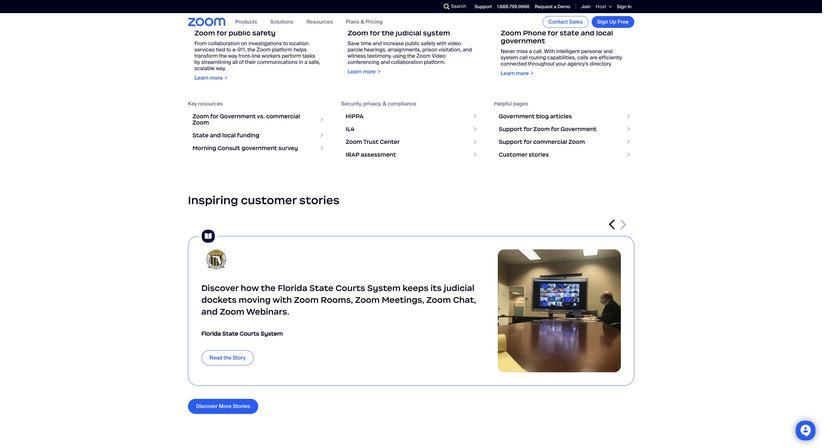 Task type: describe. For each thing, give the bounding box(es) containing it.
save
[[348, 40, 360, 47]]

1.888.799.9666
[[497, 4, 530, 9]]

stories
[[233, 403, 250, 410]]

1 horizontal spatial commercial
[[533, 138, 567, 146]]

your
[[556, 60, 566, 67]]

plans & pricing link
[[346, 19, 383, 25]]

for for government
[[210, 113, 218, 120]]

compliance
[[388, 100, 416, 107]]

zoom inside zoom phone for state and local government never miss a call. with intelligent personal and system call routing capabilities, calls are efficiently connected throughout your agency's directory. learn more
[[501, 28, 521, 37]]

government inside zoom phone for state and local government never miss a call. with intelligent personal and system call routing capabilities, calls are efficiently connected throughout your agency's directory. learn more
[[501, 36, 545, 45]]

products button
[[235, 19, 257, 25]]

the right read
[[224, 355, 231, 362]]

for for zoom
[[524, 126, 532, 133]]

blog
[[536, 113, 549, 120]]

sales
[[569, 18, 583, 25]]

with inside zoom for the judicial system save time and increase public safety with video parole hearings, arraignments, prison visitation, and witness testimony. using the zoom video conferencing and collaboration platform. learn more
[[437, 40, 447, 47]]

the right "using"
[[407, 52, 415, 59]]

collaboration inside 'zoom for public safety from collaboration on investigations to location services tied to e-911, the zoom platform helps transform the way front-line workers perform tasks by streamlining all of their communications in a safe, scalable way. learn more'
[[208, 40, 240, 47]]

sign for sign in
[[617, 4, 627, 9]]

sign for sign up free
[[597, 18, 608, 25]]

read
[[210, 355, 222, 362]]

its
[[431, 283, 442, 294]]

with
[[544, 48, 555, 55]]

customer stories link
[[494, 149, 634, 161]]

for for public
[[217, 28, 227, 37]]

government blog articles link
[[494, 110, 634, 123]]

story
[[233, 355, 246, 362]]

key resources
[[188, 100, 223, 107]]

support link
[[475, 4, 492, 9]]

directory.
[[590, 60, 612, 67]]

state and local funding
[[192, 132, 259, 139]]

how
[[241, 283, 259, 294]]

1 vertical spatial &
[[383, 100, 386, 107]]

resources
[[307, 19, 333, 25]]

learn inside zoom for the judicial system save time and increase public safety with video parole hearings, arraignments, prison visitation, and witness testimony. using the zoom video conferencing and collaboration platform. learn more
[[348, 68, 362, 75]]

1 vertical spatial government
[[242, 145, 277, 152]]

solutions
[[270, 19, 293, 25]]

resources
[[198, 100, 223, 107]]

line
[[252, 52, 260, 59]]

request a demo link
[[535, 4, 570, 9]]

florida inside the discover how the florida state courts system keeps its judicial dockets moving with zoom rooms, zoom meetings, zoom chat, and zoom webinars.
[[278, 283, 307, 294]]

key
[[188, 100, 197, 107]]

never
[[501, 48, 515, 55]]

tasks
[[302, 52, 315, 59]]

moving
[[239, 295, 271, 306]]

sign up free link
[[592, 16, 634, 28]]

safety inside zoom for the judicial system save time and increase public safety with video parole hearings, arraignments, prison visitation, and witness testimony. using the zoom video conferencing and collaboration platform. learn more
[[421, 40, 436, 47]]

0 vertical spatial a
[[554, 4, 556, 9]]

workers
[[262, 52, 281, 59]]

the right the "911,"
[[247, 46, 255, 53]]

in
[[628, 4, 632, 9]]

personal
[[581, 48, 602, 55]]

free
[[618, 18, 629, 25]]

support for support for commercial zoom
[[499, 138, 523, 146]]

a inside zoom phone for state and local government never miss a call. with intelligent personal and system call routing capabilities, calls are efficiently connected throughout your agency's directory. learn more
[[529, 48, 532, 55]]

transform
[[194, 52, 218, 59]]

0 horizontal spatial to
[[226, 46, 231, 53]]

location
[[289, 40, 309, 47]]

irap assessment
[[346, 151, 396, 158]]

hippa
[[346, 113, 364, 120]]

hearings,
[[364, 46, 386, 53]]

morning consult government survey link
[[188, 142, 328, 155]]

more
[[219, 403, 232, 410]]

state inside the discover how the florida state courts system keeps its judicial dockets moving with zoom rooms, zoom meetings, zoom chat, and zoom webinars.
[[309, 283, 334, 294]]

1 horizontal spatial to
[[283, 40, 288, 47]]

support for support link on the top of page
[[475, 4, 492, 9]]

and up morning
[[210, 132, 221, 139]]

judicial inside zoom for the judicial system save time and increase public safety with video parole hearings, arraignments, prison visitation, and witness testimony. using the zoom video conferencing and collaboration platform. learn more
[[396, 28, 421, 37]]

up
[[609, 18, 616, 25]]

zoom logo image
[[188, 18, 225, 26]]

solutions button
[[270, 19, 293, 25]]

public inside zoom for the judicial system save time and increase public safety with video parole hearings, arraignments, prison visitation, and witness testimony. using the zoom video conferencing and collaboration platform. learn more
[[405, 40, 420, 47]]

front-
[[239, 52, 252, 59]]

host button
[[596, 4, 612, 10]]

irap
[[346, 151, 359, 158]]

system inside zoom phone for state and local government never miss a call. with intelligent personal and system call routing capabilities, calls are efficiently connected throughout your agency's directory. learn more
[[501, 54, 518, 61]]

contact sales
[[548, 18, 583, 25]]

more inside zoom for the judicial system save time and increase public safety with video parole hearings, arraignments, prison visitation, and witness testimony. using the zoom video conferencing and collaboration platform. learn more
[[363, 68, 376, 75]]

search image
[[444, 4, 449, 10]]

the up increase
[[382, 28, 394, 37]]

zoom for the judicial system save time and increase public safety with video parole hearings, arraignments, prison visitation, and witness testimony. using the zoom video conferencing and collaboration platform. learn more
[[348, 28, 472, 75]]

collaboration inside zoom for the judicial system save time and increase public safety with video parole hearings, arraignments, prison visitation, and witness testimony. using the zoom video conferencing and collaboration platform. learn more
[[391, 59, 423, 66]]

and up directory.
[[604, 48, 613, 55]]

more inside zoom phone for state and local government never miss a call. with intelligent personal and system call routing capabilities, calls are efficiently connected throughout your agency's directory. learn more
[[516, 70, 529, 77]]

commercial inside "zoom for government vs. commercial zoom"
[[266, 113, 300, 120]]

platform
[[272, 46, 292, 53]]

state and local funding link
[[188, 129, 328, 142]]

sign in link
[[617, 4, 632, 9]]

hippa link
[[341, 110, 481, 123]]

zoom for government vs. commercial zoom
[[192, 113, 300, 126]]

government inside "zoom for government vs. commercial zoom"
[[220, 113, 256, 120]]

for for the
[[370, 28, 380, 37]]

and left "using"
[[381, 59, 390, 66]]

2 vertical spatial state
[[222, 331, 238, 338]]

efficiently
[[599, 54, 622, 61]]

a inside 'zoom for public safety from collaboration on investigations to location services tied to e-911, the zoom platform helps transform the way front-line workers perform tasks by streamlining all of their communications in a safe, scalable way. learn more'
[[304, 59, 307, 66]]

join link
[[581, 4, 591, 9]]

sign up free
[[597, 18, 629, 25]]

perform
[[282, 52, 301, 59]]

webinars.
[[246, 307, 289, 317]]

zoom trust center link
[[341, 136, 481, 149]]

and inside the discover how the florida state courts system keeps its judicial dockets moving with zoom rooms, zoom meetings, zoom chat, and zoom webinars.
[[201, 307, 218, 317]]

read the story
[[210, 355, 246, 362]]

call.
[[533, 48, 543, 55]]

streamlining
[[201, 59, 231, 66]]

911,
[[238, 46, 246, 53]]

demo
[[558, 4, 570, 9]]

increase
[[383, 40, 404, 47]]

zoom phone for state and local government never miss a call. with intelligent personal and system call routing capabilities, calls are efficiently connected throughout your agency's directory. learn more
[[501, 28, 622, 77]]

the inside the discover how the florida state courts system keeps its judicial dockets moving with zoom rooms, zoom meetings, zoom chat, and zoom webinars.
[[261, 283, 276, 294]]

safe,
[[309, 59, 320, 66]]

government blog articles
[[499, 113, 572, 120]]

1 vertical spatial system
[[261, 331, 283, 338]]

team in boardroom image
[[494, 0, 634, 23]]

using
[[393, 52, 406, 59]]

zoom inside 'link'
[[346, 138, 362, 146]]

customer
[[499, 151, 527, 158]]

rooms,
[[321, 295, 353, 306]]

man on computer image
[[188, 0, 328, 23]]

phone
[[523, 28, 546, 37]]



Task type: locate. For each thing, give the bounding box(es) containing it.
0 horizontal spatial courts
[[240, 331, 259, 338]]

support for zoom for government
[[499, 126, 597, 133]]

0 vertical spatial system
[[367, 283, 401, 294]]

morning
[[192, 145, 216, 152]]

government down pages
[[499, 113, 535, 120]]

1 horizontal spatial system
[[501, 54, 518, 61]]

0 vertical spatial local
[[596, 28, 613, 37]]

local down sign up free link
[[596, 28, 613, 37]]

testimony.
[[367, 52, 392, 59]]

0 vertical spatial commercial
[[266, 113, 300, 120]]

system
[[423, 28, 450, 37], [501, 54, 518, 61]]

a left call.
[[529, 48, 532, 55]]

il4 link
[[341, 123, 481, 136]]

for up customer stories
[[524, 138, 532, 146]]

system inside the discover how the florida state courts system keeps its judicial dockets moving with zoom rooms, zoom meetings, zoom chat, and zoom webinars.
[[367, 283, 401, 294]]

discover for discover how the florida state courts system keeps its judicial dockets moving with zoom rooms, zoom meetings, zoom chat, and zoom webinars.
[[201, 283, 239, 294]]

1 vertical spatial sign
[[597, 18, 608, 25]]

e-
[[232, 46, 238, 53]]

prison
[[422, 46, 437, 53]]

courts inside the discover how the florida state courts system keeps its judicial dockets moving with zoom rooms, zoom meetings, zoom chat, and zoom webinars.
[[336, 283, 365, 294]]

0 vertical spatial collaboration
[[208, 40, 240, 47]]

for down resources
[[210, 113, 218, 120]]

1 vertical spatial support
[[499, 126, 523, 133]]

contact sales link
[[543, 16, 588, 28]]

collaboration down the arraignments,
[[391, 59, 423, 66]]

1 horizontal spatial stories
[[529, 151, 549, 158]]

1 horizontal spatial safety
[[421, 40, 436, 47]]

commercial right vs.
[[266, 113, 300, 120]]

system left call
[[501, 54, 518, 61]]

learn inside 'zoom for public safety from collaboration on investigations to location services tied to e-911, the zoom platform helps transform the way front-line workers perform tasks by streamlining all of their communications in a safe, scalable way. learn more'
[[194, 74, 209, 81]]

sign left the in
[[617, 4, 627, 9]]

florida state courts system
[[201, 331, 283, 338]]

collaboration
[[208, 40, 240, 47], [391, 59, 423, 66]]

1 vertical spatial florida
[[201, 331, 221, 338]]

1 horizontal spatial public
[[405, 40, 420, 47]]

investigations
[[248, 40, 282, 47]]

keeps
[[403, 283, 429, 294]]

1 horizontal spatial florida
[[278, 283, 307, 294]]

1 vertical spatial judicial
[[444, 283, 474, 294]]

1 vertical spatial local
[[222, 132, 236, 139]]

1 horizontal spatial state
[[222, 331, 238, 338]]

government up the funding at the top left
[[220, 113, 256, 120]]

0 horizontal spatial public
[[229, 28, 251, 37]]

local inside zoom phone for state and local government never miss a call. with intelligent personal and system call routing capabilities, calls are efficiently connected throughout your agency's directory. learn more
[[596, 28, 613, 37]]

support up customer
[[499, 138, 523, 146]]

helpful
[[494, 100, 512, 107]]

1 vertical spatial stories
[[299, 193, 340, 208]]

security,
[[341, 100, 362, 107]]

support inside support for commercial zoom link
[[499, 138, 523, 146]]

2 horizontal spatial a
[[554, 4, 556, 9]]

way.
[[216, 65, 226, 72]]

0 horizontal spatial system
[[261, 331, 283, 338]]

judges hammer image
[[341, 0, 481, 23]]

public inside 'zoom for public safety from collaboration on investigations to location services tied to e-911, the zoom platform helps transform the way front-line workers perform tasks by streamlining all of their communications in a safe, scalable way. learn more'
[[229, 28, 251, 37]]

public up "using"
[[405, 40, 420, 47]]

by
[[194, 59, 200, 66]]

0 horizontal spatial florida
[[201, 331, 221, 338]]

judicial up the arraignments,
[[396, 28, 421, 37]]

miss
[[516, 48, 528, 55]]

a right in
[[304, 59, 307, 66]]

for inside 'zoom for public safety from collaboration on investigations to location services tied to e-911, the zoom platform helps transform the way front-line workers perform tasks by streamlining all of their communications in a safe, scalable way. learn more'
[[217, 28, 227, 37]]

0 vertical spatial &
[[361, 19, 364, 25]]

more
[[363, 68, 376, 75], [516, 70, 529, 77], [210, 74, 223, 81]]

judicial
[[396, 28, 421, 37], [444, 283, 474, 294]]

search image
[[444, 4, 449, 10]]

stories
[[529, 151, 549, 158], [299, 193, 340, 208]]

for inside zoom phone for state and local government never miss a call. with intelligent personal and system call routing capabilities, calls are efficiently connected throughout your agency's directory. learn more
[[548, 28, 558, 37]]

join
[[581, 4, 591, 9]]

discover left more
[[196, 403, 218, 410]]

1 horizontal spatial collaboration
[[391, 59, 423, 66]]

0 vertical spatial courts
[[336, 283, 365, 294]]

the left way
[[219, 52, 227, 59]]

0 horizontal spatial government
[[220, 113, 256, 120]]

1 vertical spatial a
[[529, 48, 532, 55]]

support right search
[[475, 4, 492, 9]]

1 vertical spatial courts
[[240, 331, 259, 338]]

meetings,
[[382, 295, 424, 306]]

discover
[[201, 283, 239, 294], [196, 403, 218, 410]]

host
[[596, 4, 606, 10]]

for
[[217, 28, 227, 37], [370, 28, 380, 37], [548, 28, 558, 37], [210, 113, 218, 120], [524, 126, 532, 133], [551, 126, 559, 133], [524, 138, 532, 146]]

0 horizontal spatial learn
[[194, 74, 209, 81]]

1 vertical spatial public
[[405, 40, 420, 47]]

1 vertical spatial state
[[309, 283, 334, 294]]

for inside "zoom for government vs. commercial zoom"
[[210, 113, 218, 120]]

are
[[590, 54, 598, 61]]

more down conferencing
[[363, 68, 376, 75]]

0 horizontal spatial system
[[423, 28, 450, 37]]

& right the privacy,
[[383, 100, 386, 107]]

safety inside 'zoom for public safety from collaboration on investigations to location services tied to e-911, the zoom platform helps transform the way front-line workers perform tasks by streamlining all of their communications in a safe, scalable way. learn more'
[[252, 28, 276, 37]]

vs.
[[257, 113, 265, 120]]

2 vertical spatial support
[[499, 138, 523, 146]]

system down webinars.
[[261, 331, 283, 338]]

discover more stories
[[196, 403, 250, 410]]

with
[[437, 40, 447, 47], [273, 295, 292, 306]]

0 vertical spatial judicial
[[396, 28, 421, 37]]

discover more stories link
[[188, 400, 258, 415]]

articles
[[550, 113, 572, 120]]

government up miss
[[501, 36, 545, 45]]

to left the e-
[[226, 46, 231, 53]]

visitation,
[[439, 46, 462, 53]]

helps
[[294, 46, 307, 53]]

public up the on
[[229, 28, 251, 37]]

support down helpful pages
[[499, 126, 523, 133]]

courts up rooms,
[[336, 283, 365, 294]]

intelligent
[[556, 48, 580, 55]]

system up prison
[[423, 28, 450, 37]]

a
[[554, 4, 556, 9], [529, 48, 532, 55], [304, 59, 307, 66]]

system inside zoom for the judicial system save time and increase public safety with video parole hearings, arraignments, prison visitation, and witness testimony. using the zoom video conferencing and collaboration platform. learn more
[[423, 28, 450, 37]]

for inside support for commercial zoom link
[[524, 138, 532, 146]]

and right 'time'
[[373, 40, 382, 47]]

more inside 'zoom for public safety from collaboration on investigations to location services tied to e-911, the zoom platform helps transform the way front-line workers perform tasks by streamlining all of their communications in a safe, scalable way. learn more'
[[210, 74, 223, 81]]

0 horizontal spatial sign
[[597, 18, 608, 25]]

1 horizontal spatial courts
[[336, 283, 365, 294]]

customer stories
[[499, 151, 549, 158]]

for for commercial
[[524, 138, 532, 146]]

collaboration up way
[[208, 40, 240, 47]]

0 horizontal spatial collaboration
[[208, 40, 240, 47]]

1 vertical spatial with
[[273, 295, 292, 306]]

1 horizontal spatial learn
[[348, 68, 362, 75]]

0 vertical spatial with
[[437, 40, 447, 47]]

&
[[361, 19, 364, 25], [383, 100, 386, 107]]

support for support for zoom for government
[[499, 126, 523, 133]]

local
[[596, 28, 613, 37], [222, 132, 236, 139]]

zoom for government vs. commercial zoom link
[[188, 110, 328, 129]]

state up morning
[[192, 132, 209, 139]]

inspiring customer stories
[[188, 193, 340, 208]]

0 vertical spatial state
[[192, 132, 209, 139]]

1 horizontal spatial with
[[437, 40, 447, 47]]

of
[[239, 59, 244, 66]]

1 vertical spatial collaboration
[[391, 59, 423, 66]]

testimonial icon story image
[[198, 227, 218, 247]]

2 horizontal spatial government
[[561, 126, 597, 133]]

0 vertical spatial sign
[[617, 4, 627, 9]]

0 horizontal spatial more
[[210, 74, 223, 81]]

discover inside the discover how the florida state courts system keeps its judicial dockets moving with zoom rooms, zoom meetings, zoom chat, and zoom webinars.
[[201, 283, 239, 294]]

calls
[[577, 54, 588, 61]]

0 horizontal spatial stories
[[299, 193, 340, 208]]

discover for discover more stories
[[196, 403, 218, 410]]

& right "plans"
[[361, 19, 364, 25]]

arraignments,
[[388, 46, 421, 53]]

plans
[[346, 19, 359, 25]]

1 horizontal spatial a
[[529, 48, 532, 55]]

pricing
[[366, 19, 383, 25]]

state up rooms,
[[309, 283, 334, 294]]

connected
[[501, 60, 527, 67]]

for down articles
[[551, 126, 559, 133]]

learn inside zoom phone for state and local government never miss a call. with intelligent personal and system call routing capabilities, calls are efficiently connected throughout your agency's directory. learn more
[[501, 70, 515, 77]]

None search field
[[420, 1, 445, 12]]

communications
[[257, 59, 298, 66]]

government down government blog articles link
[[561, 126, 597, 133]]

irap assessment link
[[341, 149, 481, 161]]

government down "state and local funding" link
[[242, 145, 277, 152]]

flordia state courts system logo image
[[201, 250, 231, 270]]

government
[[501, 36, 545, 45], [242, 145, 277, 152]]

more down way.
[[210, 74, 223, 81]]

all
[[232, 59, 238, 66]]

0 vertical spatial safety
[[252, 28, 276, 37]]

safety up 'video' at the right top of page
[[421, 40, 436, 47]]

for inside zoom for the judicial system save time and increase public safety with video parole hearings, arraignments, prison visitation, and witness testimony. using the zoom video conferencing and collaboration platform. learn more
[[370, 28, 380, 37]]

inspiring
[[188, 193, 238, 208]]

0 horizontal spatial judicial
[[396, 28, 421, 37]]

and down sales
[[581, 28, 594, 37]]

1 vertical spatial safety
[[421, 40, 436, 47]]

1 horizontal spatial government
[[501, 36, 545, 45]]

for down contact on the right of page
[[548, 28, 558, 37]]

0 vertical spatial florida
[[278, 283, 307, 294]]

0 vertical spatial system
[[423, 28, 450, 37]]

zoom
[[194, 28, 215, 37], [348, 28, 368, 37], [501, 28, 521, 37], [257, 46, 271, 53], [416, 52, 431, 59], [192, 113, 209, 120], [192, 119, 209, 126], [533, 126, 550, 133], [346, 138, 362, 146], [569, 138, 585, 146], [294, 295, 319, 306], [355, 295, 380, 306], [426, 295, 451, 306], [220, 307, 244, 317]]

the
[[382, 28, 394, 37], [247, 46, 255, 53], [219, 52, 227, 59], [407, 52, 415, 59], [261, 283, 276, 294], [224, 355, 231, 362]]

learn down scalable in the left of the page
[[194, 74, 209, 81]]

judge in court room image
[[498, 250, 621, 373]]

system up the meetings,
[[367, 283, 401, 294]]

capabilities,
[[547, 54, 576, 61]]

for down pricing
[[370, 28, 380, 37]]

pages
[[513, 100, 528, 107]]

0 horizontal spatial with
[[273, 295, 292, 306]]

0 horizontal spatial state
[[192, 132, 209, 139]]

and right video
[[463, 46, 472, 53]]

1 vertical spatial discover
[[196, 403, 218, 410]]

the up moving
[[261, 283, 276, 294]]

0 vertical spatial support
[[475, 4, 492, 9]]

more down 'connected'
[[516, 70, 529, 77]]

support for commercial zoom
[[499, 138, 585, 146]]

request a demo
[[535, 4, 570, 9]]

2 vertical spatial a
[[304, 59, 307, 66]]

2 horizontal spatial more
[[516, 70, 529, 77]]

dockets
[[201, 295, 237, 306]]

products
[[235, 19, 257, 25]]

center
[[380, 138, 400, 146]]

local up consult
[[222, 132, 236, 139]]

1 horizontal spatial sign
[[617, 4, 627, 9]]

learn down 'connected'
[[501, 70, 515, 77]]

0 horizontal spatial government
[[242, 145, 277, 152]]

request
[[535, 4, 553, 9]]

1 horizontal spatial local
[[596, 28, 613, 37]]

for up tied
[[217, 28, 227, 37]]

and down the dockets
[[201, 307, 218, 317]]

0 vertical spatial government
[[501, 36, 545, 45]]

routing
[[529, 54, 546, 61]]

to left location
[[283, 40, 288, 47]]

0 horizontal spatial safety
[[252, 28, 276, 37]]

1 vertical spatial commercial
[[533, 138, 567, 146]]

0 horizontal spatial commercial
[[266, 113, 300, 120]]

discover up the dockets
[[201, 283, 239, 294]]

learn down conferencing
[[348, 68, 362, 75]]

for down 'government blog articles'
[[524, 126, 532, 133]]

0 vertical spatial public
[[229, 28, 251, 37]]

sign left up
[[597, 18, 608, 25]]

0 horizontal spatial &
[[361, 19, 364, 25]]

1 horizontal spatial more
[[363, 68, 376, 75]]

safety
[[252, 28, 276, 37], [421, 40, 436, 47]]

1 horizontal spatial system
[[367, 283, 401, 294]]

with left video
[[437, 40, 447, 47]]

commercial
[[266, 113, 300, 120], [533, 138, 567, 146]]

support inside "support for zoom for government" link
[[499, 126, 523, 133]]

commercial down support for zoom for government
[[533, 138, 567, 146]]

with up webinars.
[[273, 295, 292, 306]]

system
[[367, 283, 401, 294], [261, 331, 283, 338]]

1 horizontal spatial &
[[383, 100, 386, 107]]

agency's
[[568, 60, 589, 67]]

il4
[[346, 126, 354, 133]]

courts up 'story'
[[240, 331, 259, 338]]

1 horizontal spatial government
[[499, 113, 535, 120]]

state up read the story
[[222, 331, 238, 338]]

safety up investigations
[[252, 28, 276, 37]]

0 vertical spatial discover
[[201, 283, 239, 294]]

1.888.799.9666 link
[[497, 4, 530, 9]]

learn
[[348, 68, 362, 75], [501, 70, 515, 77], [194, 74, 209, 81]]

2 horizontal spatial state
[[309, 283, 334, 294]]

1 horizontal spatial judicial
[[444, 283, 474, 294]]

testimonialcarouselitemblockproxy-3 element
[[188, 227, 634, 386]]

1 vertical spatial system
[[501, 54, 518, 61]]

throughout
[[528, 60, 555, 67]]

judicial inside the discover how the florida state courts system keeps its judicial dockets moving with zoom rooms, zoom meetings, zoom chat, and zoom webinars.
[[444, 283, 474, 294]]

previous slide image
[[609, 220, 615, 230]]

services
[[194, 46, 215, 53]]

a left demo
[[554, 4, 556, 9]]

0 horizontal spatial a
[[304, 59, 307, 66]]

judicial up chat,
[[444, 283, 474, 294]]

2 horizontal spatial learn
[[501, 70, 515, 77]]

state
[[192, 132, 209, 139], [309, 283, 334, 294], [222, 331, 238, 338]]

with inside the discover how the florida state courts system keeps its judicial dockets moving with zoom rooms, zoom meetings, zoom chat, and zoom webinars.
[[273, 295, 292, 306]]

0 vertical spatial stories
[[529, 151, 549, 158]]

0 horizontal spatial local
[[222, 132, 236, 139]]

video
[[448, 40, 461, 47]]



Task type: vqa. For each thing, say whether or not it's contained in the screenshot.
an to the middle
no



